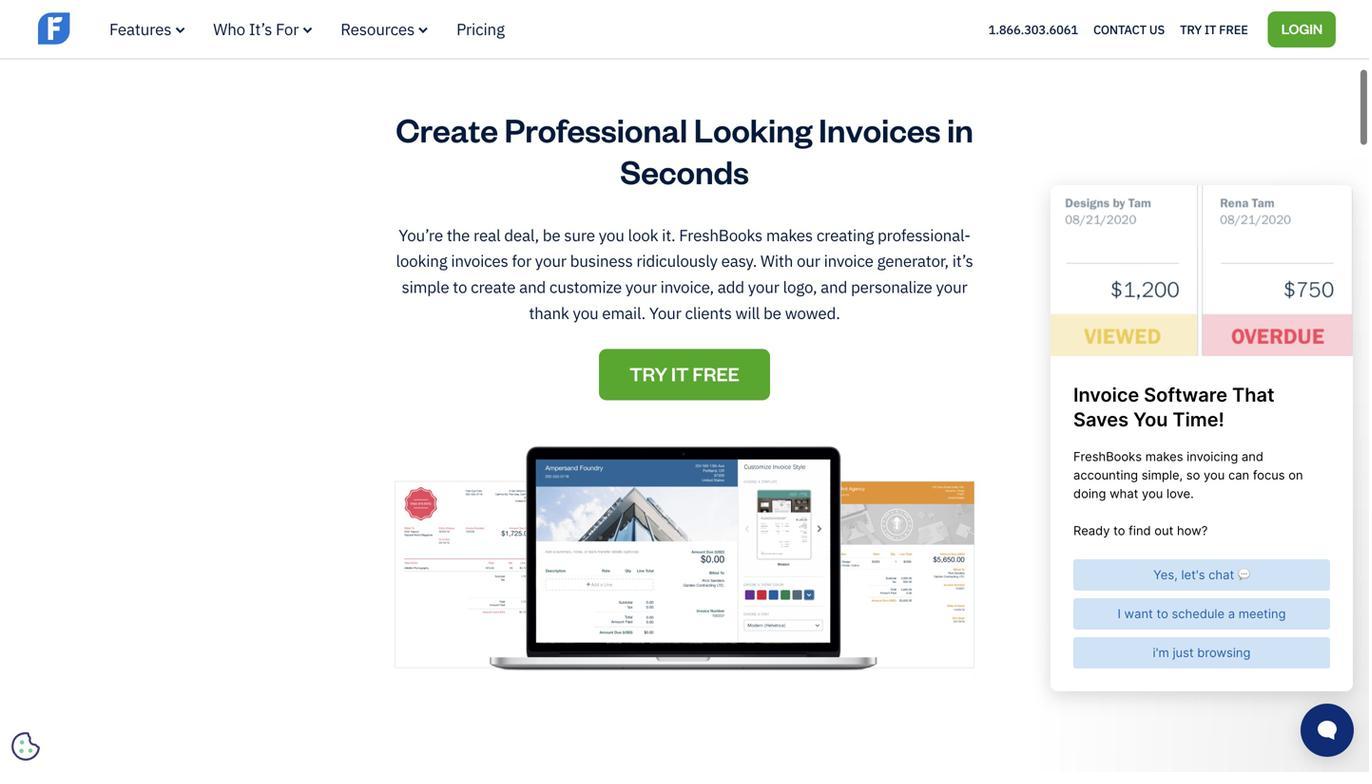 Task type: locate. For each thing, give the bounding box(es) containing it.
ridiculously
[[636, 251, 718, 272]]

1 horizontal spatial and
[[821, 277, 847, 298]]

invoice credit cards image
[[699, 765, 1279, 773]]

professional
[[504, 108, 687, 151]]

us
[[1149, 21, 1165, 37]]

0 horizontal spatial be
[[543, 225, 560, 246]]

personalize
[[851, 277, 932, 298]]

logo,
[[783, 277, 817, 298]]

0 vertical spatial you
[[599, 225, 624, 246]]

invoice
[[824, 251, 874, 272]]

cookie preferences image
[[11, 733, 40, 762]]

free
[[1219, 21, 1248, 37]]

with
[[761, 251, 793, 272]]

1.866.303.6061
[[988, 21, 1078, 37]]

your
[[535, 251, 566, 272], [625, 277, 657, 298], [748, 277, 779, 298], [936, 277, 967, 298]]

and down invoice at right
[[821, 277, 847, 298]]

1 horizontal spatial be
[[764, 303, 781, 324]]

create professional looking invoices in seconds
[[396, 108, 973, 192]]

be
[[543, 225, 560, 246], [764, 303, 781, 324]]

invoices
[[451, 251, 508, 272]]

you up business
[[599, 225, 624, 246]]

email.
[[602, 303, 646, 324]]

be left 'sure'
[[543, 225, 560, 246]]

you
[[599, 225, 624, 246], [573, 303, 598, 324]]

1 vertical spatial be
[[764, 303, 781, 324]]

professional-
[[878, 225, 971, 246]]

easy.
[[721, 251, 757, 272]]

you're the real deal, be sure you look it. freshbooks makes creating professional- looking invoices for your business ridiculously easy. with our invoice generator, it's simple to create and customize your invoice, add your logo, and personalize your thank you email. your clients will be wowed.
[[396, 225, 973, 324]]

to
[[453, 277, 467, 298]]

generator,
[[877, 251, 949, 272]]

try
[[1180, 21, 1202, 37]]

and
[[519, 277, 546, 298], [821, 277, 847, 298]]

features link
[[109, 19, 185, 39]]

0 horizontal spatial and
[[519, 277, 546, 298]]

be right the will
[[764, 303, 781, 324]]

invoices
[[819, 108, 941, 151]]

pricing link
[[456, 19, 505, 39]]

your down with
[[748, 277, 779, 298]]

contact
[[1093, 21, 1147, 37]]

and down for
[[519, 277, 546, 298]]

resources link
[[341, 19, 428, 39]]

who
[[213, 19, 245, 39]]

invoice customization image
[[395, 446, 975, 680]]

invoice,
[[660, 277, 714, 298]]

it.
[[662, 225, 675, 246]]

resources
[[341, 19, 415, 39]]

try it free link
[[599, 349, 770, 401]]

wowed.
[[785, 303, 840, 324]]

it's
[[249, 19, 272, 39]]

for
[[276, 19, 299, 39]]

login
[[1281, 19, 1323, 37]]

freshbooks logo image
[[38, 10, 185, 46]]

looking
[[396, 251, 447, 272]]

you down customize
[[573, 303, 598, 324]]

0 vertical spatial be
[[543, 225, 560, 246]]

try it free
[[630, 362, 740, 386]]

your down it's
[[936, 277, 967, 298]]

look
[[628, 225, 658, 246]]

makes
[[766, 225, 813, 246]]



Task type: describe. For each thing, give the bounding box(es) containing it.
contact us link
[[1093, 17, 1165, 42]]

our
[[797, 251, 820, 272]]

1 vertical spatial you
[[573, 303, 598, 324]]

your up email.
[[625, 277, 657, 298]]

real
[[473, 225, 500, 246]]

pricing
[[456, 19, 505, 39]]

1.866.303.6061 link
[[988, 21, 1078, 37]]

customize
[[549, 277, 622, 298]]

clients
[[685, 303, 732, 324]]

2 and from the left
[[821, 277, 847, 298]]

it's
[[952, 251, 973, 272]]

sure
[[564, 225, 595, 246]]

try
[[630, 362, 668, 386]]

deal,
[[504, 225, 539, 246]]

create
[[396, 108, 498, 151]]

freshbooks
[[679, 225, 763, 246]]

create
[[471, 277, 516, 298]]

cookie consent banner dialog
[[14, 539, 299, 759]]

features
[[109, 19, 171, 39]]

try it free
[[1180, 21, 1248, 37]]

it
[[671, 362, 689, 386]]

free
[[693, 362, 740, 386]]

thank
[[529, 303, 569, 324]]

business
[[570, 251, 633, 272]]

your
[[649, 303, 681, 324]]

who it's for link
[[213, 19, 312, 39]]

it
[[1205, 21, 1216, 37]]

seconds
[[620, 150, 749, 192]]

the
[[447, 225, 470, 246]]

who it's for
[[213, 19, 299, 39]]

looking
[[694, 108, 812, 151]]

contact us
[[1093, 21, 1165, 37]]

login link
[[1268, 11, 1336, 47]]

your right for
[[535, 251, 566, 272]]

excellent
[[498, 14, 565, 35]]

for
[[512, 251, 531, 272]]

will
[[735, 303, 760, 324]]

try it free link
[[1180, 17, 1248, 42]]

simple
[[402, 277, 449, 298]]

1 and from the left
[[519, 277, 546, 298]]

you're
[[399, 225, 443, 246]]

creating
[[817, 225, 874, 246]]

add
[[718, 277, 744, 298]]

in
[[947, 108, 973, 151]]



Task type: vqa. For each thing, say whether or not it's contained in the screenshot.
Why
no



